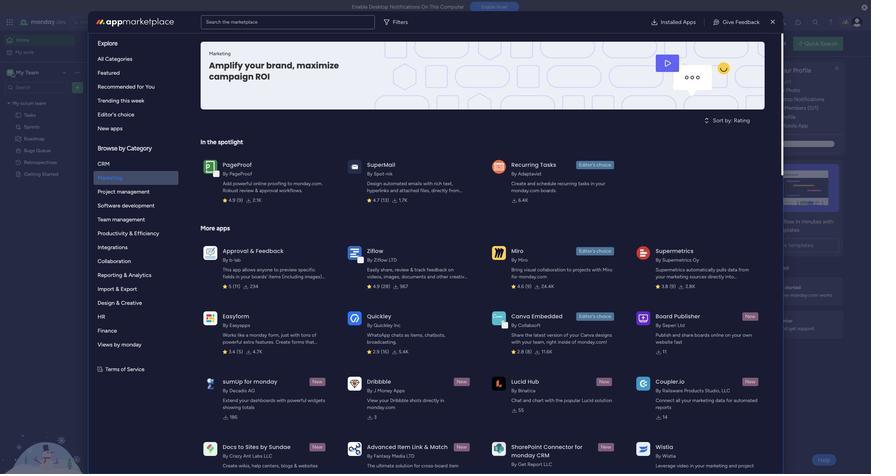 Task type: locate. For each thing, give the bounding box(es) containing it.
getting inside getting started learn how monday.com works
[[767, 285, 784, 291]]

attached
[[400, 188, 419, 194]]

create for docs to sites by sundae
[[223, 464, 238, 469]]

2 vertical spatial llc
[[544, 462, 553, 468]]

1 circle o image from the top
[[750, 88, 754, 93]]

all inside connect all your marketing data for automated reports
[[676, 398, 681, 404]]

close update feed (inbox) image
[[128, 191, 137, 199]]

your for upload
[[775, 87, 785, 94]]

1 horizontal spatial solution
[[595, 398, 613, 404]]

editor's for canva embedded
[[579, 314, 596, 320]]

with up forms
[[291, 333, 300, 339]]

sumup for monday
[[223, 378, 278, 386]]

1 vertical spatial complete
[[757, 114, 780, 120]]

and up fast at the right bottom
[[673, 333, 681, 339]]

campaign
[[209, 71, 254, 82]]

sites
[[246, 444, 259, 452]]

monday.com left 2.8k
[[656, 281, 684, 287]]

inbox image
[[765, 19, 772, 26]]

notifications image
[[750, 19, 757, 26]]

into inside 'supermetrics automatically pulls data from your marketing sources directly into monday.com'
[[726, 274, 734, 280]]

recurring tasks
[[512, 161, 557, 169]]

complete up install at the right top of the page
[[757, 114, 780, 120]]

profile
[[794, 67, 812, 74], [781, 114, 796, 120]]

apps marketplace image
[[96, 18, 174, 26]]

2 vertical spatial supermetrics
[[656, 267, 685, 273]]

getting for getting started
[[24, 171, 41, 177]]

llc for coupler.io
[[722, 388, 731, 394]]

select product image
[[6, 19, 13, 26]]

1 horizontal spatial apps
[[684, 19, 696, 25]]

your inside create and schedule recurring tasks in your monday.com boards.
[[596, 181, 606, 187]]

scrum down search in workspace field
[[20, 100, 34, 106]]

your for complete
[[779, 67, 792, 74]]

choice for miro
[[597, 248, 612, 254]]

support
[[798, 326, 815, 332]]

1 vertical spatial search
[[821, 40, 838, 47]]

(9)
[[237, 198, 243, 204], [526, 284, 532, 290], [670, 284, 676, 290]]

2 vertical spatial miro
[[603, 267, 613, 273]]

complete for complete your profile
[[750, 67, 778, 74]]

4.9 down the robust
[[229, 198, 236, 204]]

0 horizontal spatial this
[[223, 267, 232, 273]]

update feed (inbox)
[[138, 191, 196, 199]]

crazy
[[230, 454, 242, 460]]

collaboration
[[98, 258, 131, 265]]

2 horizontal spatial monday dev > my team > my scrum team
[[441, 153, 532, 159]]

filters
[[393, 19, 408, 25]]

help inside help "button"
[[819, 457, 831, 464]]

quickley by quickley inc
[[367, 313, 401, 329]]

& right approval
[[250, 247, 255, 255]]

your inside good morning, christina! quickly access your recent boards, inbox and workspaces
[[159, 44, 170, 50]]

create down crazy
[[223, 464, 238, 469]]

supermetrics for supermetrics by supermetrics oy
[[656, 247, 694, 255]]

learn for help
[[767, 326, 779, 332]]

desktop inside 'link'
[[774, 96, 793, 103]]

marketing up the 3.8 (9)
[[667, 274, 689, 280]]

monday.com up 6.4k
[[512, 188, 540, 194]]

enable now!
[[482, 4, 508, 10]]

circle o image for invite
[[750, 106, 754, 111]]

apps inside button
[[684, 19, 696, 25]]

board
[[435, 464, 448, 469]]

0 vertical spatial feedback
[[765, 40, 787, 47]]

spotlight
[[218, 139, 243, 146]]

app logo image for works like a monday form, just with tons of powerful extra features. create forms that sync directly into monday, within seconds.
[[203, 312, 217, 326]]

circle o image
[[750, 88, 754, 93], [750, 97, 754, 102], [750, 106, 754, 111], [750, 115, 754, 120]]

workspaces down analytics
[[149, 287, 183, 294]]

feedback up other
[[427, 267, 447, 273]]

0 vertical spatial workspaces
[[235, 44, 265, 50]]

4 > from the left
[[395, 153, 399, 159]]

monday.com inside 'supermetrics automatically pulls data from your marketing sources directly into monday.com'
[[656, 281, 684, 287]]

your left brand,
[[245, 60, 264, 71]]

apps for more apps
[[217, 225, 230, 232]]

cross-
[[422, 464, 435, 469]]

monday dev
[[31, 18, 66, 26]]

leverage video in your marketing and project management workflows.
[[656, 464, 754, 475]]

0 vertical spatial getting
[[24, 171, 41, 177]]

0 horizontal spatial search
[[206, 19, 221, 25]]

directly inside works like a monday form, just with tons of powerful extra features. create forms that sync directly into monday, within seconds.
[[234, 347, 251, 353]]

with inside create wikis, help centers, blogs & websites with monday.com docs.
[[223, 470, 232, 475]]

crm right 'sales'
[[203, 317, 214, 324]]

0 horizontal spatial tasks
[[24, 112, 36, 118]]

monday.com inside view your dribbble shots directly in monday.com
[[367, 405, 395, 411]]

monday.com down started
[[791, 293, 819, 299]]

team down search in workspace field
[[35, 100, 46, 106]]

2 vertical spatial create
[[223, 464, 238, 469]]

your down by railsware products studio, llc
[[682, 398, 692, 404]]

1 vertical spatial lucid
[[582, 398, 594, 404]]

(11)
[[233, 284, 240, 290]]

1 vertical spatial retrospectives
[[24, 160, 57, 165]]

1 horizontal spatial tasks
[[541, 161, 557, 169]]

by left get
[[512, 462, 517, 468]]

1 vertical spatial review
[[395, 267, 409, 273]]

notifications
[[390, 4, 420, 10], [795, 96, 825, 103]]

approval
[[223, 247, 249, 255]]

0 vertical spatial into
[[726, 274, 734, 280]]

dev
[[56, 18, 66, 26], [165, 153, 173, 159], [361, 153, 369, 159], [460, 153, 468, 159]]

apps for new apps
[[111, 125, 123, 132]]

1 vertical spatial apps
[[217, 225, 230, 232]]

sharepoint
[[512, 444, 542, 452]]

design for design & creative
[[98, 300, 115, 307]]

by up chat
[[512, 388, 517, 394]]

the left popular
[[556, 398, 563, 404]]

1 horizontal spatial online
[[711, 333, 724, 339]]

enable for enable desktop notifications on this computer
[[352, 4, 368, 10]]

your up account
[[779, 67, 792, 74]]

tasks inside list box
[[24, 112, 36, 118]]

circle o image for upload
[[750, 88, 754, 93]]

search everything image
[[813, 19, 820, 26]]

workflows. inside "leverage video in your marketing and project management workflows."
[[686, 470, 709, 475]]

analytics
[[129, 272, 152, 279]]

0 vertical spatial help
[[767, 318, 777, 324]]

app logo image for publish and share boards online on your own website fast
[[637, 312, 651, 326]]

1 horizontal spatial review
[[395, 267, 409, 273]]

by up the
[[367, 454, 373, 460]]

into down the extra
[[252, 347, 260, 353]]

with down crazy
[[223, 470, 232, 475]]

circle o image
[[750, 124, 754, 129]]

coupler.io
[[656, 378, 685, 386]]

circle o image inside enable desktop notifications 'link'
[[750, 97, 754, 102]]

learn inside getting started learn how monday.com works
[[767, 293, 779, 299]]

1 vertical spatial your
[[775, 87, 785, 94]]

item
[[398, 444, 411, 452]]

4.6 (9)
[[518, 284, 532, 290]]

1 horizontal spatial workspaces
[[235, 44, 265, 50]]

0 horizontal spatial enable
[[352, 4, 368, 10]]

and left attached
[[391, 188, 399, 194]]

0 vertical spatial review
[[240, 188, 254, 194]]

0 vertical spatial feedback
[[736, 19, 760, 25]]

workspaces down 'marketplace'
[[235, 44, 265, 50]]

schedule
[[537, 181, 557, 187]]

scrum
[[20, 100, 34, 106], [211, 153, 224, 159], [408, 153, 421, 159], [506, 153, 519, 159]]

1 vertical spatial online
[[711, 333, 724, 339]]

editor's up projects
[[579, 248, 596, 254]]

dapulse x slim image
[[771, 18, 776, 26], [833, 64, 842, 73]]

0 vertical spatial canva
[[512, 313, 531, 321]]

miro right projects
[[603, 267, 613, 273]]

railsware
[[663, 388, 683, 394]]

0 vertical spatial powerful
[[233, 181, 252, 187]]

1 vertical spatial lottie animation element
[[0, 404, 89, 475]]

0 vertical spatial notifications
[[390, 4, 420, 10]]

0 vertical spatial get
[[760, 265, 768, 271]]

& left creative
[[116, 300, 120, 307]]

lucid
[[512, 378, 527, 386], [582, 398, 594, 404]]

app logo image right 'sales'
[[203, 312, 217, 326]]

learn inside help center learn and get support
[[767, 326, 779, 332]]

0 horizontal spatial design
[[98, 300, 115, 307]]

dribbble
[[367, 378, 391, 386], [390, 398, 409, 404]]

more
[[201, 225, 215, 232]]

apps right installed
[[684, 19, 696, 25]]

management inside main workspace work management
[[479, 317, 510, 324]]

5
[[229, 284, 232, 290]]

connect all your marketing data for automated reports
[[656, 398, 758, 411]]

your inside marketing amplify your brand, maximize campaign roi
[[245, 60, 264, 71]]

1 vertical spatial templates
[[789, 242, 814, 249]]

photo
[[787, 87, 801, 94]]

design up the hyperlinks
[[367, 181, 382, 187]]

app logo image left "b-"
[[203, 246, 217, 260]]

your right tasks on the top right of page
[[596, 181, 606, 187]]

0 horizontal spatial llc
[[264, 454, 272, 460]]

by up whatsapp
[[367, 323, 373, 329]]

this right on
[[430, 4, 439, 10]]

1 horizontal spatial getting
[[767, 285, 784, 291]]

enable now! button
[[470, 2, 520, 12]]

boards,
[[189, 44, 208, 50]]

3 circle o image from the top
[[750, 106, 754, 111]]

0 horizontal spatial public board image
[[15, 112, 22, 118]]

1 vertical spatial notifications
[[795, 96, 825, 103]]

app logo image left the board
[[637, 312, 651, 326]]

circle o image for enable
[[750, 97, 754, 102]]

miro up bring
[[518, 258, 528, 263]]

1 horizontal spatial feedback
[[765, 40, 787, 47]]

and right inbox
[[224, 44, 233, 50]]

to up crazy
[[238, 444, 244, 452]]

0 vertical spatial marketing
[[667, 274, 689, 280]]

app logo image left recurring
[[492, 160, 506, 174]]

enable desktop notifications on this computer
[[352, 4, 464, 10]]

& inside approval & feedback by b-lab
[[250, 247, 255, 255]]

of up the inside
[[564, 333, 569, 339]]

your inside this app allows anyone to preview specific fields in your boards' items (including images) and make updates accordingly.
[[241, 274, 251, 280]]

public board image for retrospectives
[[137, 141, 145, 149]]

1 horizontal spatial lucid
[[582, 398, 594, 404]]

0 vertical spatial supermetrics
[[656, 247, 694, 255]]

complete profile link
[[750, 113, 844, 121]]

3 monday dev > my team > my scrum team from the left
[[441, 153, 532, 159]]

app logo image
[[203, 160, 217, 174], [348, 160, 362, 174], [492, 160, 506, 174], [203, 246, 217, 260], [348, 246, 362, 260], [492, 246, 506, 260], [637, 246, 651, 260], [203, 312, 217, 326], [348, 312, 362, 326], [492, 312, 506, 326], [637, 312, 651, 326], [203, 377, 217, 391], [348, 377, 362, 391], [492, 377, 506, 391], [637, 377, 651, 391], [203, 443, 217, 456], [492, 443, 506, 456], [637, 443, 651, 456], [348, 443, 362, 456]]

public board image
[[15, 112, 22, 118], [137, 141, 145, 149]]

1 vertical spatial workspaces
[[149, 287, 183, 294]]

lottie animation image
[[0, 404, 89, 475]]

2 horizontal spatial invite
[[757, 105, 770, 111]]

option
[[0, 97, 89, 98]]

editor's
[[98, 111, 116, 118], [579, 162, 596, 168], [579, 248, 596, 254], [579, 314, 596, 320]]

1 horizontal spatial data
[[728, 267, 738, 273]]

explore inside button
[[769, 242, 788, 249]]

data down studio,
[[716, 398, 726, 404]]

enable desktop notifications link
[[750, 96, 844, 103]]

0 vertical spatial by
[[119, 145, 125, 152]]

2 monday dev > my team > my scrum team from the left
[[343, 153, 433, 159]]

docs.
[[263, 470, 275, 475]]

explore for explore
[[98, 40, 118, 47]]

editor's up tasks on the top right of page
[[579, 162, 596, 168]]

0 horizontal spatial getting
[[24, 171, 41, 177]]

3.4 (5)
[[229, 349, 243, 355]]

1 vertical spatial into
[[252, 347, 260, 353]]

software
[[98, 203, 120, 209]]

quick
[[805, 40, 820, 47]]

list box containing my scrum team
[[0, 96, 89, 274]]

images)
[[305, 274, 322, 280]]

app logo image for supermetrics automatically pulls data from your marketing sources directly into monday.com
[[637, 246, 651, 260]]

app logo image left no
[[637, 246, 651, 260]]

creative
[[121, 300, 142, 307]]

all for connect
[[676, 398, 681, 404]]

and down center
[[780, 326, 788, 332]]

monday.com inside design automated emails with rich text, hyperlinks and attached files, directly from monday.com
[[367, 195, 395, 201]]

2 vertical spatial marketing
[[706, 464, 728, 469]]

show all button
[[414, 171, 437, 182]]

tasks
[[24, 112, 36, 118], [541, 161, 557, 169]]

your up totals
[[239, 398, 249, 404]]

amplify
[[209, 60, 243, 71]]

review inside add powerful online proofing to monday.com. robust review & approval workflows.
[[240, 188, 254, 194]]

new for for
[[313, 379, 323, 385]]

get down center
[[789, 326, 797, 332]]

dapulse x slim image down quick search
[[833, 64, 842, 73]]

bring visual collaboration to projects with miro for monday.com
[[512, 267, 613, 280]]

new for publisher
[[746, 314, 756, 320]]

the for marketplace
[[223, 19, 230, 25]]

board
[[656, 313, 673, 321]]

by right views
[[114, 342, 120, 348]]

monday.com!
[[578, 340, 608, 346]]

monday dev > my team > my scrum team for first monday dev > my team > my scrum team link from right
[[441, 153, 532, 159]]

to inside add powerful online proofing to monday.com. robust review & approval workflows.
[[288, 181, 292, 187]]

service
[[127, 367, 145, 373]]

canva inside share the latest version of your canva designs with your team, right inside of monday.com!
[[581, 333, 595, 339]]

4 circle o image from the top
[[750, 115, 754, 120]]

online right "boards"
[[711, 333, 724, 339]]

1 horizontal spatial 4.9
[[373, 284, 380, 290]]

create and schedule recurring tasks in your monday.com boards.
[[512, 181, 606, 194]]

with inside extend your dashboards with powerful widgets showing totals
[[277, 398, 286, 404]]

llc for docs to sites by sundae
[[264, 454, 272, 460]]

give for give feedback
[[753, 40, 764, 47]]

ltd down the advanced item link & match
[[407, 454, 415, 460]]

choice for canva embedded
[[597, 314, 612, 320]]

in up "make" at the left bottom of page
[[236, 274, 240, 280]]

by inside approval & feedback by b-lab
[[223, 258, 228, 263]]

public board image right add to favorites icon
[[235, 141, 243, 149]]

4.9 left (28)
[[373, 284, 380, 290]]

learn right pulls
[[740, 265, 753, 271]]

2 vertical spatial learn
[[767, 326, 779, 332]]

forms
[[292, 340, 304, 346]]

enable for enable desktop notifications
[[757, 96, 773, 103]]

supermetrics inside 'supermetrics automatically pulls data from your marketing sources directly into monday.com'
[[656, 267, 685, 273]]

public board image
[[235, 141, 243, 149], [15, 171, 22, 178]]

circle o image inside complete profile link
[[750, 115, 754, 120]]

search right quick
[[821, 40, 838, 47]]

0 horizontal spatial automated
[[384, 181, 407, 187]]

1 horizontal spatial retrospectives
[[147, 141, 186, 148]]

quick search results list box
[[128, 79, 723, 171]]

your up (8)
[[522, 340, 532, 346]]

your down "christina!"
[[159, 44, 170, 50]]

editor's for recurring tasks
[[579, 162, 596, 168]]

directly down the extra
[[234, 347, 251, 353]]

1 horizontal spatial design
[[367, 181, 382, 187]]

started
[[42, 171, 58, 177]]

crm inside sharepoint connector for monday crm
[[537, 452, 550, 460]]

0 vertical spatial your
[[779, 67, 792, 74]]

tasks down my scrum team
[[24, 112, 36, 118]]

app logo image left j
[[348, 377, 362, 391]]

0 horizontal spatial feedback
[[427, 267, 447, 273]]

by inside ziflow by ziflow ltd
[[367, 258, 373, 263]]

1 horizontal spatial all
[[676, 398, 681, 404]]

app logo image for bring visual collaboration to projects with miro for monday.com
[[492, 246, 506, 260]]

all inside button
[[430, 174, 435, 180]]

learn for getting
[[767, 293, 779, 299]]

chats
[[392, 333, 404, 339]]

explore up all
[[98, 40, 118, 47]]

app logo image for create and schedule recurring tasks in your monday.com boards.
[[492, 160, 506, 174]]

1 vertical spatial create
[[276, 340, 291, 346]]

help inside help center learn and get support
[[767, 318, 777, 324]]

1 horizontal spatial (9)
[[526, 284, 532, 290]]

explore for explore templates
[[769, 242, 788, 249]]

(9) right 4.6 in the bottom right of the page
[[526, 284, 532, 290]]

(9) for supermetrics
[[670, 284, 676, 290]]

new for connector
[[601, 445, 612, 451]]

invite members image
[[780, 19, 787, 26]]

directly down rich
[[432, 188, 448, 194]]

solution right popular
[[595, 398, 613, 404]]

11
[[663, 349, 667, 355]]

4.9 for ziflow
[[373, 284, 380, 290]]

app logo image left advanced
[[348, 443, 362, 456]]

blogs
[[281, 464, 293, 469]]

good
[[120, 37, 132, 43]]

1 horizontal spatial workflows.
[[686, 470, 709, 475]]

app logo image for design automated emails with rich text, hyperlinks and attached files, directly from monday.com
[[348, 160, 362, 174]]

browse
[[98, 145, 117, 152]]

by inside pageproof by pageproof
[[223, 171, 228, 177]]

with inside bring visual collaboration to projects with miro for monday.com
[[592, 267, 602, 273]]

2 vertical spatial powerful
[[287, 398, 307, 404]]

your down account
[[775, 87, 785, 94]]

templates down the workflow on the right top
[[775, 227, 800, 233]]

and down adaptavist
[[528, 181, 536, 187]]

tasks
[[579, 181, 590, 187]]

and inside good morning, christina! quickly access your recent boards, inbox and workspaces
[[224, 44, 233, 50]]

1 vertical spatial explore
[[769, 242, 788, 249]]

monday.com down visual
[[519, 274, 547, 280]]

create for recurring tasks
[[512, 181, 527, 187]]

feedback inside the easily share, review & track feedback on videos, images, documents and other creative assets.
[[427, 267, 447, 273]]

1 horizontal spatial on
[[726, 333, 731, 339]]

0 vertical spatial solution
[[595, 398, 613, 404]]

getting left started on the left of page
[[24, 171, 41, 177]]

0 vertical spatial llc
[[722, 388, 731, 394]]

1 vertical spatial work
[[466, 317, 478, 324]]

to up items
[[274, 267, 279, 273]]

feedback inside approval & feedback by b-lab
[[256, 247, 284, 255]]

automated
[[384, 181, 407, 187], [734, 398, 758, 404]]

1 vertical spatial profile
[[781, 114, 796, 120]]

& inside the easily share, review & track feedback on videos, images, documents and other creative assets.
[[411, 267, 414, 273]]

integrations
[[98, 244, 128, 251]]

team
[[35, 100, 46, 106], [225, 153, 237, 159], [422, 153, 433, 159], [521, 153, 532, 159]]

public board image inside quick search results list box
[[137, 141, 145, 149]]

more apps
[[201, 225, 230, 232]]

all
[[430, 174, 435, 180], [676, 398, 681, 404]]

app logo image left coupler.io
[[637, 377, 651, 391]]

list box
[[0, 96, 89, 274]]

0 horizontal spatial ltd
[[389, 258, 397, 263]]

team down spotlight
[[225, 153, 237, 159]]

0 vertical spatial apps
[[684, 19, 696, 25]]

all down railsware
[[676, 398, 681, 404]]

0 horizontal spatial feedback
[[256, 247, 284, 255]]

the inside share the latest version of your canva designs with your team, right inside of monday.com!
[[525, 333, 533, 339]]

and down the fields
[[223, 281, 231, 287]]

& left inspired
[[755, 265, 758, 271]]

with right minutes
[[823, 218, 834, 225]]

choice
[[118, 111, 134, 118], [597, 162, 612, 168], [597, 248, 612, 254], [597, 314, 612, 320]]

getting inside list box
[[24, 171, 41, 177]]

documents
[[402, 274, 426, 280]]

help for help
[[819, 457, 831, 464]]

marketing inside "leverage video in your marketing and project management workflows."
[[706, 464, 728, 469]]

1 horizontal spatial from
[[739, 267, 750, 273]]

& up 2.1k
[[255, 188, 258, 194]]

lottie animation element
[[543, 31, 738, 57], [0, 404, 89, 475]]

public board image for tasks
[[15, 112, 22, 118]]

robust
[[223, 188, 238, 194]]

1 horizontal spatial feedback
[[736, 19, 760, 25]]

0 vertical spatial desktop
[[369, 4, 389, 10]]

in left minutes
[[796, 218, 801, 225]]

1 horizontal spatial automated
[[734, 398, 758, 404]]

team inside workspace selection element
[[25, 69, 39, 76]]

2.9
[[373, 349, 380, 355]]

automated inside design automated emails with rich text, hyperlinks and attached files, directly from monday.com
[[384, 181, 407, 187]]

design
[[367, 181, 382, 187], [98, 300, 115, 307]]

app logo image left sharepoint
[[492, 443, 506, 456]]

6 > from the left
[[494, 153, 497, 159]]

boards'
[[252, 274, 268, 280]]

0 vertical spatial work
[[23, 49, 34, 55]]

into inside works like a monday form, just with tons of powerful extra features. create forms that sync directly into monday, within seconds.
[[252, 347, 260, 353]]

view
[[367, 398, 378, 404]]

1 horizontal spatial get
[[789, 326, 797, 332]]

by inside supermetrics by supermetrics oy
[[656, 258, 662, 263]]

by inside wistia by wistia
[[656, 454, 662, 460]]

2 monday dev > my team > my scrum team link from the left
[[429, 85, 532, 163]]

1 horizontal spatial explore
[[769, 242, 788, 249]]

0 vertical spatial explore
[[98, 40, 118, 47]]

1 horizontal spatial canva
[[581, 333, 595, 339]]

0 vertical spatial public board image
[[235, 141, 243, 149]]

0 horizontal spatial apps
[[394, 388, 405, 394]]

by up labs
[[260, 444, 268, 452]]

workflows. inside add powerful online proofing to monday.com. robust review & approval workflows.
[[279, 188, 303, 194]]

sharepoint connector for monday crm
[[512, 444, 583, 460]]

design automated emails with rich text, hyperlinks and attached files, directly from monday.com
[[367, 181, 460, 201]]

on up creative
[[449, 267, 454, 273]]

all up rich
[[430, 174, 435, 180]]

team inside 'link'
[[771, 105, 784, 111]]

app logo image for leverage video in your marketing and project management workflows.
[[637, 443, 651, 456]]

0 horizontal spatial retrospectives
[[24, 160, 57, 165]]

by up works
[[223, 323, 228, 329]]

by down recurring
[[512, 171, 517, 177]]

enable inside button
[[482, 4, 496, 10]]

get
[[760, 265, 768, 271], [789, 326, 797, 332]]

0 vertical spatial dapulse x slim image
[[771, 18, 776, 26]]

design for design automated emails with rich text, hyperlinks and attached files, directly from monday.com
[[367, 181, 382, 187]]

0 horizontal spatial help
[[767, 318, 777, 324]]

supermetrics
[[656, 247, 694, 255], [663, 258, 692, 263], [656, 267, 685, 273]]

2 circle o image from the top
[[750, 97, 754, 102]]

app logo image left docs
[[203, 443, 217, 456]]

by inside "quickley by quickley inc"
[[367, 323, 373, 329]]

0 vertical spatial ltd
[[389, 258, 397, 263]]

quick search
[[805, 40, 838, 47]]

1 horizontal spatial desktop
[[774, 96, 793, 103]]

1 horizontal spatial lottie animation element
[[543, 31, 738, 57]]

into
[[726, 274, 734, 280], [252, 347, 260, 353]]

a
[[246, 333, 249, 339]]

your up 3.8
[[656, 274, 666, 280]]

notifications inside 'link'
[[795, 96, 825, 103]]

feedback
[[765, 40, 787, 47], [427, 267, 447, 273]]

Search in workspace field
[[15, 84, 58, 92]]

create inside create wikis, help centers, blogs & websites with monday.com docs.
[[223, 464, 238, 469]]

with right chart
[[545, 398, 555, 404]]

enable inside 'link'
[[757, 96, 773, 103]]

& inside create wikis, help centers, blogs & websites with monday.com docs.
[[294, 464, 297, 469]]

with inside works like a monday form, just with tons of powerful extra features. create forms that sync directly into monday, within seconds.
[[291, 333, 300, 339]]

notifications up (0/1)
[[795, 96, 825, 103]]

0 vertical spatial data
[[728, 267, 738, 273]]

automatically
[[687, 267, 716, 273]]

productivity & efficiency
[[98, 230, 159, 237]]

1 vertical spatial canva
[[581, 333, 595, 339]]

0 vertical spatial apps
[[111, 125, 123, 132]]

v2 user feedback image
[[745, 40, 750, 48]]

monday dev > my team > my scrum team for second monday dev > my team > my scrum team link from the right
[[343, 153, 433, 159]]

terms of service
[[106, 367, 145, 373]]

all for show
[[430, 174, 435, 180]]



Task type: vqa. For each thing, say whether or not it's contained in the screenshot.
v2 subtasks column small outline image
no



Task type: describe. For each thing, give the bounding box(es) containing it.
on inside the easily share, review & track feedback on videos, images, documents and other creative assets.
[[449, 267, 454, 273]]

invite for team
[[757, 105, 770, 111]]

of right terms at the left
[[121, 367, 126, 373]]

work inside button
[[23, 49, 34, 55]]

thanks
[[663, 250, 677, 255]]

review inside the easily share, review & track feedback on videos, images, documents and other creative assets.
[[395, 267, 409, 273]]

editor's choice for recurring tasks
[[579, 162, 612, 168]]

editor's down trending
[[98, 111, 116, 118]]

this
[[121, 97, 130, 104]]

in
[[201, 139, 206, 146]]

monday inside button
[[170, 317, 189, 324]]

monday inside sharepoint connector for monday crm
[[512, 452, 536, 460]]

desktop for enable desktop notifications on this computer
[[369, 4, 389, 10]]

leverage
[[656, 464, 676, 469]]

by crazy ant labs llc
[[223, 454, 272, 460]]

by for views
[[114, 342, 120, 348]]

ltd for ziflow
[[389, 258, 397, 263]]

app logo image for extend your dashboards with powerful widgets showing totals
[[203, 377, 217, 391]]

by adaptavist
[[512, 171, 542, 177]]

of inside works like a monday form, just with tons of powerful extra features. create forms that sync directly into monday, within seconds.
[[312, 333, 317, 339]]

chat and chart with the popular lucid solution
[[512, 398, 613, 404]]

workspace selection element
[[7, 68, 40, 77]]

banner logo image
[[630, 42, 757, 110]]

your inside view your dribbble shots directly in monday.com
[[379, 398, 389, 404]]

app logo image for view your dribbble shots directly in monday.com
[[348, 377, 362, 391]]

docs
[[223, 444, 237, 452]]

ltd for by
[[407, 454, 415, 460]]

0 vertical spatial learn
[[740, 265, 753, 271]]

work inside main workspace work management
[[466, 317, 478, 324]]

by down docs
[[223, 454, 228, 460]]

1 vertical spatial apps
[[394, 388, 405, 394]]

marketing for marketing amplify your brand, maximize campaign roi
[[209, 51, 231, 57]]

and inside this app allows anyone to preview specific fields in your boards' items (including images) and make updates accordingly.
[[223, 281, 231, 287]]

workflow
[[772, 218, 795, 225]]

the for spotlight
[[207, 139, 217, 146]]

app logo image for create wikis, help centers, blogs & websites with monday.com docs.
[[203, 443, 217, 456]]

solution inside the ultimate solution for cross-board item connections.
[[396, 464, 413, 469]]

monday.com inside getting started learn how monday.com works
[[791, 293, 819, 299]]

0 vertical spatial search
[[206, 19, 221, 25]]

0 vertical spatial dribbble
[[367, 378, 391, 386]]

dashboards
[[250, 398, 276, 404]]

0 vertical spatial wistia
[[656, 444, 674, 452]]

on inside publish and share boards online on your own website fast
[[726, 333, 731, 339]]

new for to
[[313, 445, 323, 451]]

by inside the easyform by easyapps
[[223, 323, 228, 329]]

& right link
[[425, 444, 429, 452]]

for inside sharepoint connector for monday crm
[[575, 444, 583, 452]]

and inside create and schedule recurring tasks in your monday.com boards.
[[528, 181, 536, 187]]

for inside bring visual collaboration to projects with miro for monday.com
[[512, 274, 518, 280]]

wikis,
[[239, 464, 251, 469]]

0 horizontal spatial lucid
[[512, 378, 527, 386]]

category
[[127, 145, 152, 152]]

new for hub
[[600, 379, 610, 385]]

& inside add powerful online proofing to monday.com. robust review & approval workflows.
[[255, 188, 258, 194]]

1 vertical spatial miro
[[518, 258, 528, 263]]

enable for enable now!
[[482, 4, 496, 10]]

no thanks
[[655, 250, 677, 255]]

notifications for enable desktop notifications
[[795, 96, 825, 103]]

1 vertical spatial tasks
[[541, 161, 557, 169]]

app logo image for whatsapp chats as items, chatbots, broadcasting.
[[348, 312, 362, 326]]

team up show all
[[422, 153, 433, 159]]

help image
[[828, 19, 835, 26]]

team management
[[98, 216, 145, 223]]

0 horizontal spatial get
[[760, 265, 768, 271]]

0 horizontal spatial dapulse x slim image
[[771, 18, 776, 26]]

your left the teammates
[[196, 249, 208, 256]]

members
[[785, 105, 807, 111]]

upload your photo
[[757, 87, 801, 94]]

give for give feedback
[[723, 19, 735, 25]]

by up connect in the bottom right of the page
[[656, 388, 662, 394]]

0 horizontal spatial canva
[[512, 313, 531, 321]]

app
[[799, 123, 809, 129]]

reports
[[656, 405, 672, 411]]

1 vertical spatial pageproof
[[230, 171, 252, 177]]

by binatica
[[512, 388, 536, 394]]

categories
[[105, 56, 132, 62]]

your inside extend your dashboards with powerful widgets showing totals
[[239, 398, 249, 404]]

app logo image for the ultimate solution for cross-board item connections.
[[348, 443, 362, 456]]

feedback inside button
[[736, 19, 760, 25]]

2 vertical spatial by
[[260, 444, 268, 452]]

items,
[[411, 333, 424, 339]]

by up share
[[512, 323, 517, 329]]

team up recurring
[[521, 153, 532, 159]]

directly inside design automated emails with rich text, hyperlinks and attached files, directly from monday.com
[[432, 188, 448, 194]]

give feedback link
[[708, 15, 766, 29]]

you
[[145, 84, 155, 90]]

christina!
[[154, 37, 175, 43]]

with inside share the latest version of your canva designs with your team, right inside of monday.com!
[[512, 340, 521, 346]]

lucid hub
[[512, 378, 539, 386]]

1 image
[[770, 14, 776, 22]]

1 horizontal spatial this
[[430, 4, 439, 10]]

trending this week
[[98, 97, 144, 104]]

made
[[760, 227, 774, 233]]

new for item
[[457, 445, 467, 451]]

workspaces inside good morning, christina! quickly access your recent boards, inbox and workspaces
[[235, 44, 265, 50]]

christina overa image
[[852, 17, 863, 28]]

by up bring
[[512, 258, 517, 263]]

your inside publish and share boards online on your own website fast
[[732, 333, 742, 339]]

1 vertical spatial dapulse x slim image
[[833, 64, 842, 73]]

caret down image
[[7, 101, 10, 106]]

1 monday dev > my team > my scrum team from the left
[[146, 153, 237, 159]]

directly inside view your dribbble shots directly in monday.com
[[423, 398, 439, 404]]

967
[[400, 284, 408, 290]]

1 vertical spatial ziflow
[[374, 258, 388, 263]]

to inside this app allows anyone to preview specific fields in your boards' items (including images) and make updates accordingly.
[[274, 267, 279, 273]]

scrum up show at left
[[408, 153, 421, 159]]

0 horizontal spatial crm
[[98, 161, 110, 167]]

my inside workspace selection element
[[16, 69, 24, 76]]

of right the inside
[[572, 340, 577, 346]]

terms of use image
[[98, 366, 103, 374]]

2 > from the left
[[199, 153, 202, 159]]

and inside help center learn and get support
[[780, 326, 788, 332]]

scrum inside list box
[[20, 100, 34, 106]]

give feedback
[[753, 40, 787, 47]]

v2 bolt switch image
[[799, 40, 803, 48]]

0 vertical spatial pageproof
[[223, 161, 252, 169]]

marketing inside connect all your marketing data for automated reports
[[693, 398, 715, 404]]

supermail
[[367, 161, 396, 169]]

centers,
[[262, 464, 280, 469]]

retrospectives inside quick search results list box
[[147, 141, 186, 148]]

publisher
[[675, 313, 701, 321]]

marketing for marketing
[[98, 175, 122, 181]]

own
[[743, 333, 753, 339]]

your up the inside
[[570, 333, 580, 339]]

broadcasting.
[[367, 340, 397, 346]]

get
[[518, 462, 527, 468]]

desktop for enable desktop notifications
[[774, 96, 793, 103]]

1 monday dev > my team > my scrum team link from the left
[[331, 85, 433, 163]]

pulls
[[717, 267, 727, 273]]

app
[[233, 267, 241, 273]]

directly inside 'supermetrics automatically pulls data from your marketing sources directly into monday.com'
[[708, 274, 725, 280]]

your inside boost your workflow in minutes with ready-made templates
[[760, 218, 771, 225]]

with inside boost your workflow in minutes with ready-made templates
[[823, 218, 834, 225]]

ziflow by ziflow ltd
[[367, 247, 397, 263]]

in inside boost your workflow in minutes with ready-made templates
[[796, 218, 801, 225]]

editor's choice for canva embedded
[[579, 314, 612, 320]]

app logo image left ziflow by ziflow ltd
[[348, 246, 362, 260]]

editor's choice down trending this week
[[98, 111, 134, 118]]

1 vertical spatial supermetrics
[[663, 258, 692, 263]]

your inside 'supermetrics automatically pulls data from your marketing sources directly into monday.com'
[[656, 274, 666, 280]]

the for latest
[[525, 333, 533, 339]]

by up "extend" at bottom left
[[223, 388, 228, 394]]

ltd
[[678, 323, 685, 329]]

from inside 'supermetrics automatically pulls data from your marketing sources directly into monday.com'
[[739, 267, 750, 273]]

and up lab
[[239, 249, 248, 256]]

templates inside boost your workflow in minutes with ready-made templates
[[775, 227, 800, 233]]

online inside publish and share boards online on your own website fast
[[711, 333, 724, 339]]

powerful inside extend your dashboards with powerful widgets showing totals
[[287, 398, 307, 404]]

getting for getting started learn how monday.com works
[[767, 285, 784, 291]]

data inside connect all your marketing data for automated reports
[[716, 398, 726, 404]]

crm inside 'monday sales crm' button
[[203, 317, 214, 324]]

editor's choice for miro
[[579, 248, 612, 254]]

project
[[98, 189, 116, 195]]

help for help center learn and get support
[[767, 318, 777, 324]]

roy mann image
[[145, 215, 159, 229]]

4.7k
[[253, 349, 262, 355]]

in inside "leverage video in your marketing and project management workflows."
[[690, 464, 694, 469]]

by left j
[[367, 388, 373, 394]]

0 vertical spatial miro
[[512, 247, 524, 255]]

app logo image left by collabsoft
[[492, 312, 506, 326]]

workspace image
[[7, 69, 14, 76]]

with inside design automated emails with rich text, hyperlinks and attached files, directly from monday.com
[[423, 181, 433, 187]]

by for browse
[[119, 145, 125, 152]]

monday.com inside bring visual collaboration to projects with miro for monday.com
[[519, 274, 547, 280]]

0 vertical spatial profile
[[794, 67, 812, 74]]

extend
[[223, 398, 238, 404]]

check circle image
[[750, 79, 754, 84]]

& left the export
[[116, 286, 119, 293]]

project management
[[98, 189, 150, 195]]

3.8
[[662, 284, 669, 290]]

whatsapp
[[367, 333, 390, 339]]

easily share, review & track feedback on videos, images, documents and other creative assets.
[[367, 267, 467, 287]]

add to favorites image
[[212, 141, 219, 148]]

circle o image for complete
[[750, 115, 754, 120]]

get inside help center learn and get support
[[789, 326, 797, 332]]

apps image
[[796, 19, 802, 26]]

editor's for miro
[[579, 248, 596, 254]]

start
[[249, 249, 261, 256]]

invite inside invite button
[[691, 250, 703, 255]]

your inside connect all your marketing data for automated reports
[[682, 398, 692, 404]]

easyform
[[223, 313, 249, 321]]

enable desktop notifications
[[757, 96, 825, 103]]

dribbble inside view your dribbble shots directly in monday.com
[[390, 398, 409, 404]]

to inside bring visual collaboration to projects with miro for monday.com
[[567, 267, 572, 273]]

in inside view your dribbble shots directly in monday.com
[[441, 398, 445, 404]]

& up the export
[[124, 272, 127, 279]]

1 vertical spatial wistia
[[663, 454, 676, 460]]

team,
[[533, 340, 546, 346]]

sync
[[223, 347, 233, 353]]

0 horizontal spatial workspaces
[[149, 287, 183, 294]]

spot-
[[374, 171, 387, 177]]

retrospectives inside list box
[[24, 160, 57, 165]]

see plans button
[[70, 17, 104, 27]]

link
[[412, 444, 423, 452]]

2.8
[[518, 349, 524, 355]]

automated inside connect all your marketing data for automated reports
[[734, 398, 758, 404]]

app logo image for this app allows anyone to preview specific fields in your boards' items (including images) and make updates accordingly.
[[203, 246, 217, 260]]

(9) for pageproof
[[237, 198, 243, 204]]

sales
[[190, 317, 202, 324]]

choice for recurring tasks
[[597, 162, 612, 168]]

by:
[[726, 117, 733, 124]]

scrum down add to favorites icon
[[211, 153, 224, 159]]

chat
[[512, 398, 522, 404]]

for inside connect all your marketing data for automated reports
[[727, 398, 733, 404]]

like
[[238, 333, 245, 339]]

collabsoft
[[518, 323, 541, 329]]

collaborating
[[262, 249, 295, 256]]

1 vertical spatial quickley
[[374, 323, 393, 329]]

dapulse close image
[[862, 4, 868, 11]]

app logo image down add to favorites icon
[[203, 160, 217, 174]]

5 > from the left
[[469, 153, 472, 159]]

24.4k
[[542, 284, 555, 290]]

3 > from the left
[[370, 153, 374, 159]]

reporting & analytics
[[98, 272, 152, 279]]

marketing inside 'supermetrics automatically pulls data from your marketing sources directly into monday.com'
[[667, 274, 689, 280]]

terms of service link
[[106, 366, 145, 374]]

in inside this app allows anyone to preview specific fields in your boards' items (including images) and make updates accordingly.
[[236, 274, 240, 280]]

0 vertical spatial quickley
[[367, 313, 392, 321]]

app logo image for chat and chart with the popular lucid solution
[[492, 377, 506, 391]]

monday.com inside create wikis, help centers, blogs & websites with monday.com docs.
[[234, 470, 262, 475]]

supermetrics for supermetrics automatically pulls data from your marketing sources directly into monday.com
[[656, 267, 685, 273]]

close my workspaces image
[[128, 286, 137, 295]]

by down the board
[[656, 323, 662, 329]]

sort by: rating button
[[692, 115, 765, 126]]

by miro
[[512, 258, 528, 263]]

seconds.
[[296, 347, 315, 353]]

management up productivity & efficiency
[[112, 216, 145, 223]]

and down binatica
[[523, 398, 532, 404]]

in inside create and schedule recurring tasks in your monday.com boards.
[[591, 181, 595, 187]]

plans
[[89, 19, 101, 25]]

getting started learn how monday.com works
[[767, 285, 833, 299]]

software development
[[98, 203, 155, 209]]

help center element
[[740, 311, 844, 339]]

and inside publish and share boards online on your own website fast
[[673, 333, 681, 339]]

video
[[677, 464, 689, 469]]

monday inside works like a monday form, just with tons of powerful extra features. create forms that sync directly into monday, within seconds.
[[250, 333, 267, 339]]

share the latest version of your canva designs with your team, right inside of monday.com!
[[512, 333, 612, 346]]

& left efficiency
[[129, 230, 133, 237]]

complete for complete profile
[[757, 114, 780, 120]]

and inside design automated emails with rich text, hyperlinks and attached files, directly from monday.com
[[391, 188, 399, 194]]

files,
[[420, 188, 431, 194]]

0 horizontal spatial public board image
[[15, 171, 22, 178]]

notifications for enable desktop notifications on this computer
[[390, 4, 420, 10]]

hub
[[528, 378, 539, 386]]

4.9 for pageproof
[[229, 198, 236, 204]]

main workspace work management
[[458, 308, 510, 324]]

install our mobile app link
[[750, 122, 844, 130]]

0 horizontal spatial lottie animation element
[[0, 404, 89, 475]]

1 > from the left
[[174, 153, 177, 159]]

app logo image for connect all your marketing data for automated reports
[[637, 377, 651, 391]]

my work button
[[4, 47, 75, 58]]

monday.com inside create and schedule recurring tasks in your monday.com boards.
[[512, 188, 540, 194]]

powerful inside add powerful online proofing to monday.com. robust review & approval workflows.
[[233, 181, 252, 187]]

templates inside explore templates button
[[789, 242, 814, 249]]

for inside the ultimate solution for cross-board item connections.
[[414, 464, 421, 469]]

and inside "leverage video in your marketing and project management workflows."
[[729, 464, 737, 469]]

templates image image
[[746, 164, 838, 212]]

invite for your
[[181, 249, 195, 256]]

brand,
[[266, 60, 295, 71]]

roi
[[255, 71, 270, 82]]

scrum up recurring
[[506, 153, 519, 159]]

seperi
[[663, 323, 677, 329]]

track
[[415, 267, 426, 273]]

your inside "leverage video in your marketing and project management workflows."
[[696, 464, 705, 469]]

from inside design automated emails with rich text, hyperlinks and attached files, directly from monday.com
[[449, 188, 460, 194]]

no
[[655, 250, 662, 255]]

miro inside bring visual collaboration to projects with miro for monday.com
[[603, 267, 613, 273]]

create inside works like a monday form, just with tons of powerful extra features. create forms that sync directly into monday, within seconds.
[[276, 340, 291, 346]]

this inside this app allows anyone to preview specific fields in your boards' items (including images) and make updates accordingly.
[[223, 267, 232, 273]]

my inside button
[[15, 49, 22, 55]]

share,
[[381, 267, 394, 273]]

management up development
[[117, 189, 150, 195]]

(inbox)
[[175, 191, 196, 199]]

workspace image
[[140, 345, 157, 361]]

0 vertical spatial ziflow
[[367, 247, 384, 255]]

0 vertical spatial lottie animation element
[[543, 31, 738, 57]]

money
[[378, 388, 393, 394]]

other
[[437, 274, 449, 280]]

lab
[[235, 258, 241, 263]]



